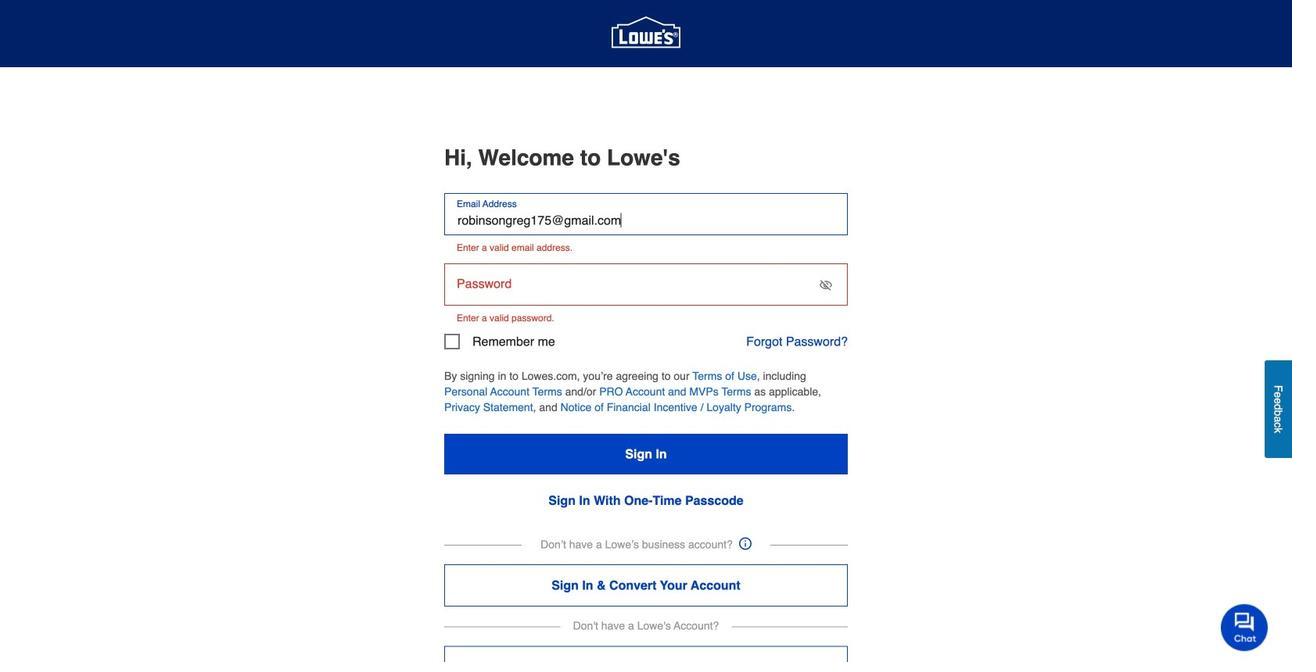 Task type: locate. For each thing, give the bounding box(es) containing it.
chat invite button image
[[1221, 604, 1269, 652]]

lowe's home improvement logo image
[[612, 0, 681, 68]]

tooltip button image
[[739, 538, 752, 550]]

show password image
[[820, 279, 833, 292]]

password password field
[[444, 264, 848, 306]]



Task type: describe. For each thing, give the bounding box(es) containing it.
Email text field
[[444, 193, 848, 236]]

remember me element
[[444, 334, 555, 350]]



Task type: vqa. For each thing, say whether or not it's contained in the screenshot.
'Chat Invite Button' image
yes



